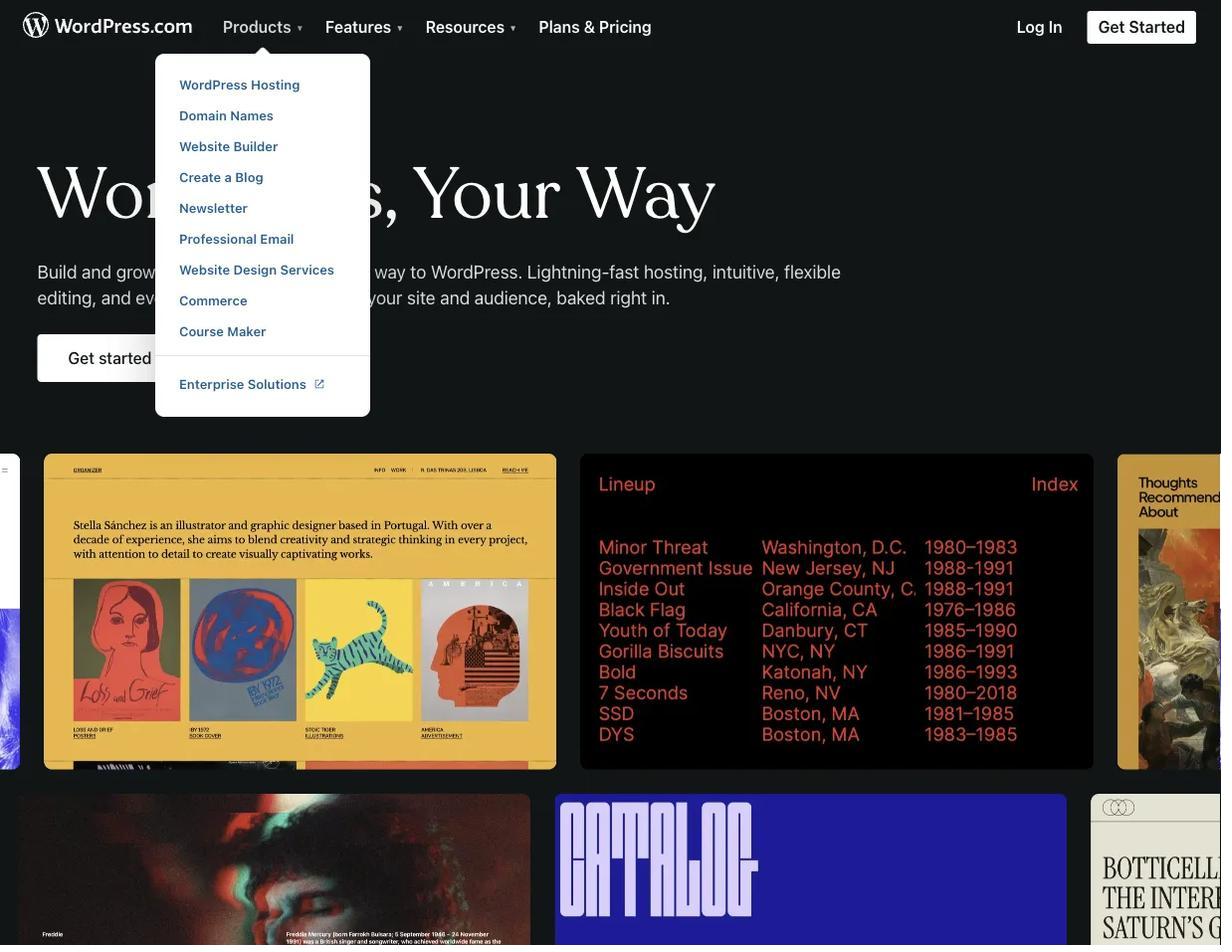 Task type: locate. For each thing, give the bounding box(es) containing it.
started
[[1129, 17, 1186, 36]]

with
[[267, 261, 300, 282]]

plans & pricing link
[[527, 0, 664, 45]]

website down domain
[[179, 138, 230, 153]]

1 vertical spatial website
[[179, 262, 230, 277]]

1 horizontal spatial get
[[1099, 17, 1126, 36]]

wordpress.com element
[[0, 0, 1222, 57]]

2 website from the top
[[179, 262, 230, 277]]

website up commerce
[[179, 262, 230, 277]]

0 horizontal spatial get
[[68, 348, 95, 367]]

professional email link
[[155, 223, 370, 254]]

website builder
[[179, 138, 278, 153]]

get started
[[1099, 17, 1186, 36]]

wordpress hosting link
[[155, 69, 370, 100]]

in
[[1049, 17, 1063, 36]]

1 horizontal spatial your
[[367, 287, 403, 308]]

0 horizontal spatial to
[[303, 287, 319, 308]]

see plans
[[231, 348, 303, 367]]

get left 'started'
[[1099, 17, 1126, 36]]

build
[[37, 261, 77, 282]]

0 vertical spatial get
[[1099, 17, 1126, 36]]

0 horizontal spatial your
[[160, 261, 196, 282]]

and right editing,
[[101, 287, 131, 308]]

your down the way
[[367, 287, 403, 308]]

course
[[179, 324, 224, 339]]

wordpress hosting
[[179, 77, 300, 92]]

services
[[280, 262, 334, 277]]

wordpress
[[179, 77, 248, 92]]

domain names link
[[155, 100, 370, 130]]

flexible
[[785, 261, 841, 282]]

build and grow your website with the best way to wordpress. lightning-fast hosting, intuitive, flexible editing, and everything you need to grow your site and audience, baked right in.
[[37, 261, 841, 308]]

create a blog link
[[155, 161, 370, 192]]

get started link
[[37, 335, 183, 382]]

started
[[99, 348, 152, 367]]

site
[[407, 287, 436, 308]]

plans
[[539, 17, 580, 36]]

editing,
[[37, 287, 97, 308]]

website inside "link"
[[179, 262, 230, 277]]

1 vertical spatial your
[[367, 287, 403, 308]]

external image
[[315, 380, 324, 389]]

0 horizontal spatial grow
[[116, 261, 156, 282]]

1 website from the top
[[179, 138, 230, 153]]

get
[[1099, 17, 1126, 36], [68, 348, 95, 367]]

newsletter
[[179, 200, 248, 215]]

get started
[[68, 348, 152, 367]]

1 horizontal spatial grow
[[323, 287, 363, 308]]

1 vertical spatial get
[[68, 348, 95, 367]]

0 vertical spatial website
[[179, 138, 230, 153]]

solutions
[[248, 376, 307, 391]]

website for website builder
[[179, 138, 230, 153]]

get left started
[[68, 348, 95, 367]]

and up editing,
[[82, 261, 112, 282]]

to down the
[[303, 287, 319, 308]]

domain
[[179, 108, 227, 122]]

and
[[82, 261, 112, 282], [101, 287, 131, 308], [440, 287, 470, 308]]

website
[[179, 138, 230, 153], [179, 262, 230, 277]]

see plans link
[[195, 335, 340, 382]]

your
[[160, 261, 196, 282], [367, 287, 403, 308]]

commerce
[[179, 293, 247, 308]]

professional email
[[179, 231, 294, 246]]

to
[[411, 261, 427, 282], [303, 287, 319, 308]]

grow
[[116, 261, 156, 282], [323, 287, 363, 308]]

baked
[[557, 287, 606, 308]]

the
[[305, 261, 330, 282]]

theme line image
[[585, 454, 1098, 770]]

plans & pricing
[[539, 17, 652, 36]]

website inside "link"
[[179, 138, 230, 153]]

fast
[[610, 261, 640, 282]]

your up everything
[[160, 261, 196, 282]]

theme negai image
[[0, 454, 24, 770]]

grow down best
[[323, 287, 363, 308]]

1 horizontal spatial to
[[411, 261, 427, 282]]

grow up everything
[[116, 261, 156, 282]]

to up 'site'
[[411, 261, 427, 282]]

products
[[223, 17, 295, 36]]

in.
[[652, 287, 671, 308]]

get inside "wordpress.com" element
[[1099, 17, 1126, 36]]

maker
[[227, 324, 266, 339]]

theme ctlg image
[[551, 794, 1064, 946]]

audience,
[[475, 287, 552, 308]]

plans
[[263, 348, 303, 367]]

theme freddie image
[[14, 794, 527, 946]]



Task type: vqa. For each thing, say whether or not it's contained in the screenshot.
the topmost Website
yes



Task type: describe. For each thing, give the bounding box(es) containing it.
website
[[200, 261, 262, 282]]

your way
[[413, 149, 716, 241]]

products button
[[211, 0, 314, 45]]

features button
[[314, 0, 414, 45]]

best
[[335, 261, 370, 282]]

website for website design services
[[179, 262, 230, 277]]

&
[[584, 17, 595, 36]]

pricing
[[599, 17, 652, 36]]

resources
[[426, 17, 509, 36]]

log
[[1017, 17, 1045, 36]]

wordpress.com logo image
[[23, 9, 192, 45]]

wordpress.
[[431, 261, 523, 282]]

course maker
[[179, 324, 266, 339]]

website builder link
[[155, 130, 370, 161]]

theme organizer image
[[48, 454, 561, 770]]

newsletter link
[[155, 192, 370, 223]]

create
[[179, 169, 221, 184]]

enterprise
[[179, 376, 244, 391]]

log in link
[[1005, 0, 1075, 45]]

design
[[233, 262, 277, 277]]

get for get started
[[1099, 17, 1126, 36]]

log in
[[1017, 17, 1063, 36]]

0 vertical spatial your
[[160, 261, 196, 282]]

get started link
[[1075, 0, 1222, 45]]

hosting
[[251, 77, 300, 92]]

and right 'site'
[[440, 287, 470, 308]]

get for get started
[[68, 348, 95, 367]]

hosting,
[[644, 261, 708, 282]]

0 vertical spatial grow
[[116, 261, 156, 282]]

builder
[[233, 138, 278, 153]]

professional
[[179, 231, 257, 246]]

domain names
[[179, 108, 274, 122]]

1 vertical spatial grow
[[323, 287, 363, 308]]

theme issue image
[[1122, 454, 1222, 770]]

theme luminance image
[[1088, 794, 1222, 946]]

wordpress, your way
[[37, 149, 716, 241]]

you
[[225, 287, 254, 308]]

need
[[258, 287, 298, 308]]

commerce link
[[155, 285, 370, 316]]

wordpress,
[[37, 149, 399, 241]]

wordpress.com navigation menu menu
[[0, 0, 1222, 946]]

blog
[[235, 169, 264, 184]]

enterprise solutions
[[179, 376, 307, 391]]

features
[[325, 17, 395, 36]]

see
[[231, 348, 259, 367]]

course maker link
[[155, 316, 370, 346]]

email
[[260, 231, 294, 246]]

1 vertical spatial to
[[303, 287, 319, 308]]

create a blog
[[179, 169, 264, 184]]

names
[[230, 108, 274, 122]]

website design services
[[179, 262, 334, 277]]

way
[[375, 261, 406, 282]]

lightning-
[[527, 261, 610, 282]]

0 vertical spatial to
[[411, 261, 427, 282]]

resources button
[[414, 0, 527, 45]]

a
[[225, 169, 232, 184]]

enterprise solutions link
[[155, 368, 370, 399]]

website design services link
[[155, 254, 370, 285]]

everything
[[136, 287, 220, 308]]

intuitive,
[[713, 261, 780, 282]]

right
[[610, 287, 647, 308]]



